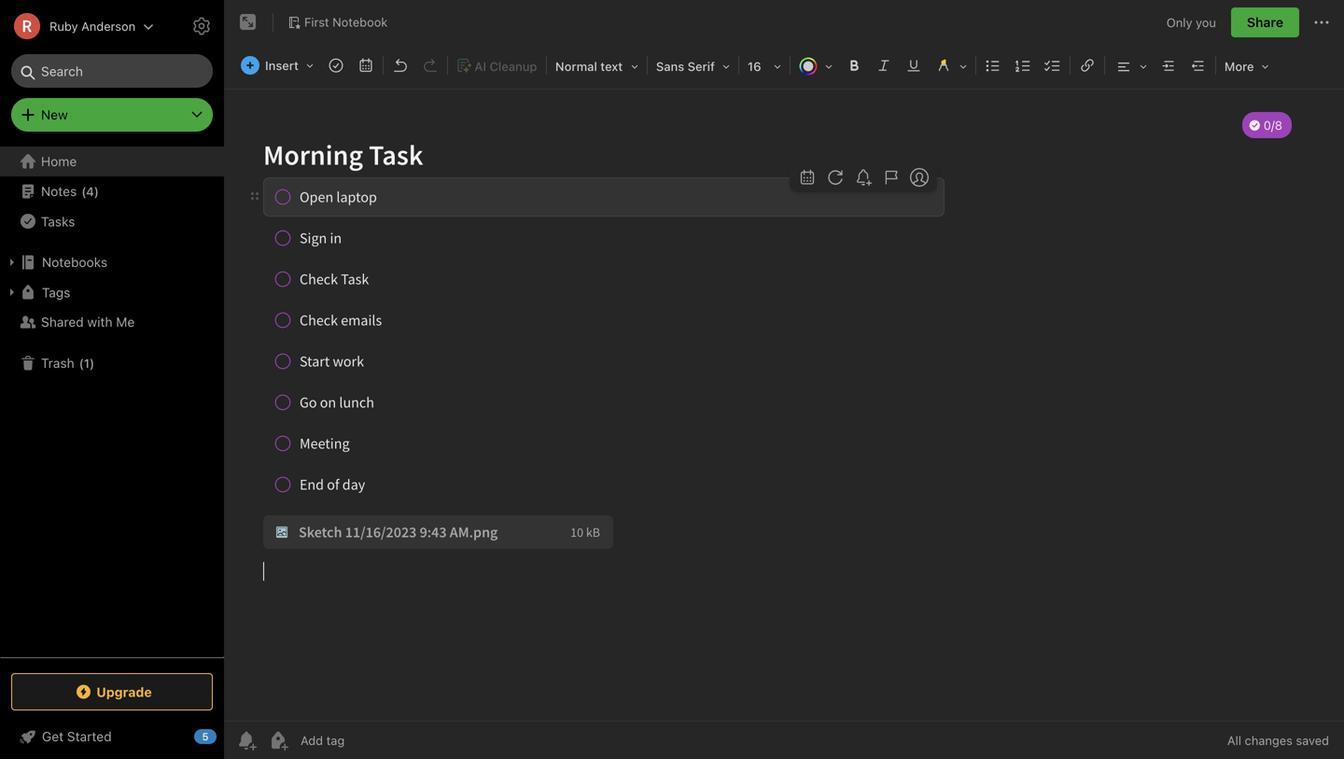 Task type: describe. For each thing, give the bounding box(es) containing it.
notebooks link
[[0, 247, 223, 277]]

get started
[[42, 729, 112, 744]]

Font color field
[[793, 52, 839, 79]]

notebooks
[[42, 254, 107, 270]]

undo image
[[387, 52, 414, 78]]

anderson
[[81, 19, 136, 33]]

Help and Learning task checklist field
[[0, 722, 224, 752]]

Font family field
[[650, 52, 737, 79]]

first notebook
[[304, 15, 388, 29]]

italic image
[[871, 52, 897, 78]]

only
[[1167, 15, 1193, 29]]

share
[[1247, 14, 1284, 30]]

add a reminder image
[[235, 729, 258, 752]]

Note Editor text field
[[224, 90, 1345, 721]]

new button
[[11, 98, 213, 132]]

home link
[[0, 147, 224, 176]]

More field
[[1219, 52, 1276, 79]]

underline image
[[901, 52, 927, 78]]

new
[[41, 107, 68, 122]]

upgrade button
[[11, 673, 213, 711]]

expand tags image
[[5, 285, 20, 300]]

only you
[[1167, 15, 1217, 29]]

me
[[116, 314, 135, 330]]

you
[[1196, 15, 1217, 29]]

checklist image
[[1040, 52, 1066, 78]]

with
[[87, 314, 113, 330]]

notebook
[[333, 15, 388, 29]]

bold image
[[841, 52, 867, 78]]

text
[[601, 59, 623, 73]]

changes
[[1245, 734, 1293, 748]]

sans serif
[[656, 59, 715, 73]]

expand notebooks image
[[5, 255, 20, 270]]

tags button
[[0, 277, 223, 307]]

) for notes
[[94, 184, 99, 198]]

tasks button
[[0, 206, 223, 236]]

first notebook button
[[281, 9, 394, 35]]

Account field
[[0, 7, 154, 45]]

) for trash
[[90, 356, 94, 370]]

more
[[1225, 59, 1255, 73]]

tags
[[42, 285, 70, 300]]

saved
[[1297, 734, 1330, 748]]

normal
[[556, 59, 597, 73]]



Task type: vqa. For each thing, say whether or not it's contained in the screenshot.
'Bold' image
yes



Task type: locate. For each thing, give the bounding box(es) containing it.
)
[[94, 184, 99, 198], [90, 356, 94, 370]]

( for trash
[[79, 356, 84, 370]]

shared with me
[[41, 314, 135, 330]]

ruby anderson
[[49, 19, 136, 33]]

tree
[[0, 147, 224, 656]]

Insert field
[[236, 52, 320, 78]]

all changes saved
[[1228, 734, 1330, 748]]

sans
[[656, 59, 685, 73]]

( inside trash ( 1 )
[[79, 356, 84, 370]]

indent image
[[1156, 52, 1182, 78]]

trash ( 1 )
[[41, 355, 94, 371]]

Highlight field
[[929, 52, 974, 79]]

all
[[1228, 734, 1242, 748]]

5
[[202, 731, 209, 743]]

) inside trash ( 1 )
[[90, 356, 94, 370]]

( for notes
[[81, 184, 86, 198]]

) inside notes ( 4 )
[[94, 184, 99, 198]]

( right notes
[[81, 184, 86, 198]]

( right trash
[[79, 356, 84, 370]]

1 vertical spatial )
[[90, 356, 94, 370]]

started
[[67, 729, 112, 744]]

16
[[748, 59, 762, 73]]

bulleted list image
[[980, 52, 1007, 78]]

upgrade
[[96, 684, 152, 700]]

shared with me link
[[0, 307, 223, 337]]

expand note image
[[237, 11, 260, 34]]

calendar event image
[[353, 52, 379, 78]]

trash
[[41, 355, 74, 371]]

get
[[42, 729, 64, 744]]

insert
[[265, 58, 299, 72]]

first
[[304, 15, 329, 29]]

( inside notes ( 4 )
[[81, 184, 86, 198]]

share button
[[1232, 7, 1300, 37]]

ruby
[[49, 19, 78, 33]]

normal text
[[556, 59, 623, 73]]

None search field
[[24, 54, 200, 88]]

shared
[[41, 314, 84, 330]]

0 vertical spatial (
[[81, 184, 86, 198]]

Add tag field
[[299, 733, 439, 748]]

tree containing home
[[0, 147, 224, 656]]

settings image
[[190, 15, 213, 37]]

) down 'home' link
[[94, 184, 99, 198]]

task image
[[323, 52, 349, 78]]

Font size field
[[741, 52, 788, 79]]

4
[[86, 184, 94, 198]]

note window element
[[224, 0, 1345, 759]]

1
[[84, 356, 90, 370]]

home
[[41, 154, 77, 169]]

numbered list image
[[1010, 52, 1036, 78]]

add tag image
[[267, 729, 289, 752]]

0 vertical spatial )
[[94, 184, 99, 198]]

notes ( 4 )
[[41, 183, 99, 199]]

More actions field
[[1311, 7, 1333, 37]]

Alignment field
[[1107, 52, 1154, 79]]

Heading level field
[[549, 52, 645, 79]]

notes
[[41, 183, 77, 199]]

(
[[81, 184, 86, 198], [79, 356, 84, 370]]

1 vertical spatial (
[[79, 356, 84, 370]]

tasks
[[41, 214, 75, 229]]

serif
[[688, 59, 715, 73]]

Search text field
[[24, 54, 200, 88]]

more actions image
[[1311, 11, 1333, 34]]

click to collapse image
[[217, 725, 231, 747]]

outdent image
[[1186, 52, 1212, 78]]

) right trash
[[90, 356, 94, 370]]

insert link image
[[1075, 52, 1101, 78]]



